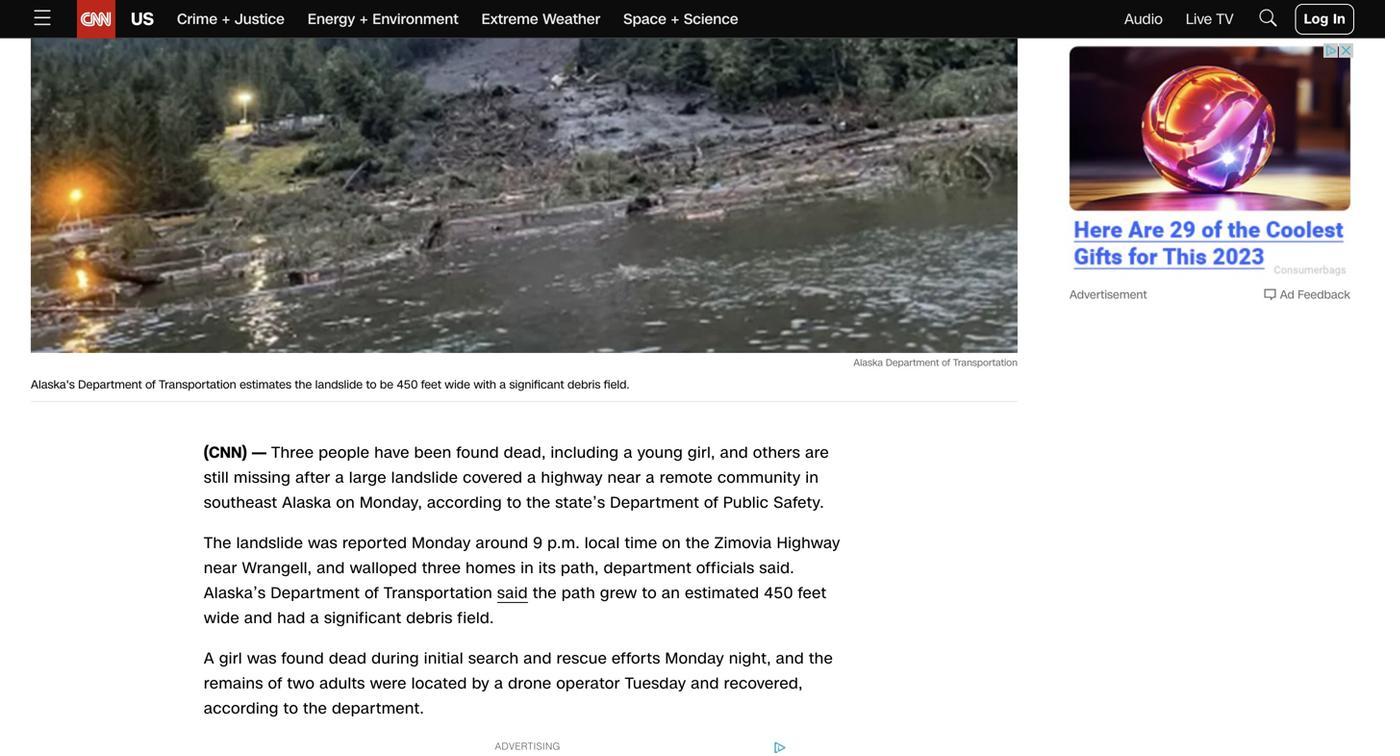 Task type: locate. For each thing, give the bounding box(es) containing it.
young
[[638, 442, 683, 464]]

monday inside the landslide was reported monday around 9 p.m. local time on the zimovia highway near wrangell, and walloped three homes in its path, department officials said. alaska's department of transportation
[[412, 533, 471, 554]]

on right 'time'
[[662, 533, 681, 554]]

advertisement region
[[1066, 42, 1354, 283]]

alaska's department of transportation estimates the landslide to be 450 feet wide with a significant debris field.
[[31, 377, 630, 393]]

2 horizontal spatial landslide
[[391, 467, 458, 489]]

the inside the landslide was reported monday around 9 p.m. local time on the zimovia highway near wrangell, and walloped three homes in its path, department officials said. alaska's department of transportation
[[686, 533, 710, 554]]

0 horizontal spatial transportation
[[159, 377, 236, 393]]

to inside three people have been found dead, including a young girl, and others are still missing after a large landslide covered a highway near a remote community in southeast alaska on monday, according to the state's department of public safety.
[[507, 492, 522, 514]]

wide down alaska's
[[204, 608, 239, 629]]

others
[[753, 442, 800, 464]]

found inside a girl was found dead during initial search and rescue efforts monday night, and the remains of two adults were located by a drone operator tuesday and recovered, according to the department.
[[282, 648, 324, 670]]

2 horizontal spatial transportation
[[953, 356, 1018, 370]]

0 vertical spatial debris
[[568, 377, 601, 393]]

feet right the 'be'
[[421, 377, 441, 393]]

0 horizontal spatial feet
[[421, 377, 441, 393]]

said.
[[759, 558, 795, 579]]

+ for energy
[[360, 9, 368, 29]]

around
[[476, 533, 528, 554]]

dead
[[329, 648, 367, 670]]

on
[[336, 492, 355, 514], [662, 533, 681, 554]]

1 horizontal spatial +
[[360, 9, 368, 29]]

and
[[720, 442, 748, 464], [317, 558, 345, 579], [244, 608, 273, 629], [524, 648, 552, 670], [776, 648, 804, 670], [691, 673, 719, 695]]

department
[[886, 356, 939, 370], [78, 377, 142, 393], [271, 583, 360, 604]]

+
[[222, 9, 230, 29], [360, 9, 368, 29], [671, 9, 680, 29]]

near
[[608, 467, 641, 489], [204, 558, 237, 579]]

audio
[[1124, 9, 1163, 29]]

450 right the 'be'
[[397, 377, 418, 393]]

justice
[[235, 9, 285, 29]]

0 vertical spatial transportation
[[953, 356, 1018, 370]]

+ for crime
[[222, 9, 230, 29]]

landslide left the 'be'
[[315, 377, 363, 393]]

three people have been found dead, including a young girl, and others are still missing after a large landslide covered a highway near a remote community in southeast alaska on monday, according to the state's department of public safety.
[[204, 442, 829, 514]]

1 vertical spatial field.
[[457, 608, 494, 629]]

and right girl,
[[720, 442, 748, 464]]

the inside three people have been found dead, including a young girl, and others are still missing after a large landslide covered a highway near a remote community in southeast alaska on monday, according to the state's department of public safety.
[[526, 492, 551, 514]]

+ right "space"
[[671, 9, 680, 29]]

in
[[806, 467, 819, 489], [521, 558, 534, 579]]

1 horizontal spatial department
[[271, 583, 360, 604]]

0 vertical spatial near
[[608, 467, 641, 489]]

450
[[397, 377, 418, 393], [764, 583, 793, 604]]

0 horizontal spatial field.
[[457, 608, 494, 629]]

girl
[[219, 648, 242, 670]]

+ inside 'link'
[[360, 9, 368, 29]]

dead,
[[504, 442, 546, 464]]

path
[[562, 583, 595, 604]]

1 horizontal spatial in
[[806, 467, 819, 489]]

0 vertical spatial monday
[[412, 533, 471, 554]]

debris up including
[[568, 377, 601, 393]]

0 horizontal spatial monday
[[412, 533, 471, 554]]

near down the
[[204, 558, 237, 579]]

wide left with
[[445, 377, 470, 393]]

alaska's
[[31, 377, 75, 393]]

transportation for alaska
[[953, 356, 1018, 370]]

1 horizontal spatial was
[[308, 533, 338, 554]]

department inside the landslide was reported monday around 9 p.m. local time on the zimovia highway near wrangell, and walloped three homes in its path, department officials said. alaska's department of transportation
[[271, 583, 360, 604]]

1 vertical spatial feet
[[798, 583, 827, 604]]

alaska's
[[204, 583, 266, 604]]

1 horizontal spatial significant
[[509, 377, 564, 393]]

transportation
[[953, 356, 1018, 370], [159, 377, 236, 393], [384, 583, 493, 604]]

450 down said.
[[764, 583, 793, 604]]

0 horizontal spatial department
[[78, 377, 142, 393]]

still
[[204, 467, 229, 489]]

debris up 'initial'
[[406, 608, 453, 629]]

found up the two
[[282, 648, 324, 670]]

of inside a girl was found dead during initial search and rescue efforts monday night, and the remains of two adults were located by a drone operator tuesday and recovered, according to the department.
[[268, 673, 282, 695]]

0 horizontal spatial alaska
[[282, 492, 331, 514]]

covered
[[463, 467, 523, 489]]

a right had
[[310, 608, 319, 629]]

1 horizontal spatial near
[[608, 467, 641, 489]]

1 horizontal spatial field.
[[604, 377, 630, 393]]

landslide up monday, according
[[391, 467, 458, 489]]

in left its
[[521, 558, 534, 579]]

and right tuesday
[[691, 673, 719, 695]]

+ right energy
[[360, 9, 368, 29]]

+ right crime
[[222, 9, 230, 29]]

zimovia
[[715, 533, 772, 554]]

of inside the landslide was reported monday around 9 p.m. local time on the zimovia highway near wrangell, and walloped three homes in its path, department officials said. alaska's department of transportation
[[365, 583, 379, 604]]

1 vertical spatial transportation
[[159, 377, 236, 393]]

remains
[[204, 673, 263, 695]]

feet down highway at the bottom
[[798, 583, 827, 604]]

landslide up wrangell,
[[236, 533, 303, 554]]

1 vertical spatial significant
[[324, 608, 402, 629]]

1 vertical spatial was
[[247, 648, 277, 670]]

of
[[942, 356, 950, 370], [145, 377, 156, 393], [365, 583, 379, 604], [268, 673, 282, 695]]

1 horizontal spatial monday
[[665, 648, 724, 670]]

was left "reported"
[[308, 533, 338, 554]]

2 vertical spatial landslide
[[236, 533, 303, 554]]

1 horizontal spatial wide
[[445, 377, 470, 393]]

0 horizontal spatial significant
[[324, 608, 402, 629]]

space
[[623, 9, 667, 29]]

was inside a girl was found dead during initial search and rescue efforts monday night, and the remains of two adults were located by a drone operator tuesday and recovered, according to the department.
[[247, 648, 277, 670]]

0 horizontal spatial landslide
[[236, 533, 303, 554]]

0 vertical spatial significant
[[509, 377, 564, 393]]

1 vertical spatial wide
[[204, 608, 239, 629]]

2 + from the left
[[360, 9, 368, 29]]

be
[[380, 377, 393, 393]]

1 horizontal spatial transportation
[[384, 583, 493, 604]]

time
[[625, 533, 657, 554]]

1 horizontal spatial feet
[[798, 583, 827, 604]]

3 + from the left
[[671, 9, 680, 29]]

field. inside the path grew to an estimated 450 feet wide and had a significant debris field.
[[457, 608, 494, 629]]

1 vertical spatial landslide
[[391, 467, 458, 489]]

1 + from the left
[[222, 9, 230, 29]]

1 horizontal spatial debris
[[568, 377, 601, 393]]

and inside the landslide was reported monday around 9 p.m. local time on the zimovia highway near wrangell, and walloped three homes in its path, department officials said. alaska's department of transportation
[[317, 558, 345, 579]]

found up covered
[[456, 442, 499, 464]]

a down the people
[[335, 467, 344, 489]]

landslide
[[315, 377, 363, 393], [391, 467, 458, 489], [236, 533, 303, 554]]

extreme weather
[[482, 9, 600, 29]]

1 horizontal spatial found
[[456, 442, 499, 464]]

0 horizontal spatial in
[[521, 558, 534, 579]]

estimated
[[685, 583, 759, 604]]

0 horizontal spatial +
[[222, 9, 230, 29]]

the up "officials"
[[686, 533, 710, 554]]

0 vertical spatial landslide
[[315, 377, 363, 393]]

search icon image
[[1257, 6, 1280, 29]]

to inside a girl was found dead during initial search and rescue efforts monday night, and the remains of two adults were located by a drone operator tuesday and recovered, according to the department.
[[283, 698, 298, 720]]

debris inside the path grew to an estimated 450 feet wide and had a significant debris field.
[[406, 608, 453, 629]]

monday
[[412, 533, 471, 554], [665, 648, 724, 670]]

0 vertical spatial in
[[806, 467, 819, 489]]

feedback
[[1298, 287, 1351, 303]]

three
[[422, 558, 461, 579]]

1 horizontal spatial on
[[662, 533, 681, 554]]

was for of
[[247, 648, 277, 670]]

0 horizontal spatial was
[[247, 648, 277, 670]]

and down "reported"
[[317, 558, 345, 579]]

in inside three people have been found dead, including a young girl, and others are still missing after a large landslide covered a highway near a remote community in southeast alaska on monday, according to the state's department of public safety.
[[806, 467, 819, 489]]

a inside a girl was found dead during initial search and rescue efforts monday night, and the remains of two adults were located by a drone operator tuesday and recovered, according to the department.
[[494, 673, 503, 695]]

2 horizontal spatial +
[[671, 9, 680, 29]]

0 vertical spatial on
[[336, 492, 355, 514]]

2 vertical spatial transportation
[[384, 583, 493, 604]]

wrangell,
[[242, 558, 312, 579]]

the path grew to an estimated 450 feet wide and had a significant debris field.
[[204, 583, 827, 629]]

2 horizontal spatial department
[[886, 356, 939, 370]]

live tv
[[1186, 9, 1234, 29]]

a right by
[[494, 673, 503, 695]]

said
[[497, 583, 528, 604]]

0 vertical spatial feet
[[421, 377, 441, 393]]

reported
[[342, 533, 407, 554]]

wide
[[445, 377, 470, 393], [204, 608, 239, 629]]

rescue
[[557, 648, 607, 670]]

field. up search
[[457, 608, 494, 629]]

feet
[[421, 377, 441, 393], [798, 583, 827, 604]]

1 vertical spatial department
[[78, 377, 142, 393]]

0 vertical spatial 450
[[397, 377, 418, 393]]

1 vertical spatial debris
[[406, 608, 453, 629]]

0 vertical spatial department
[[886, 356, 939, 370]]

significant right with
[[509, 377, 564, 393]]

0 horizontal spatial near
[[204, 558, 237, 579]]

and up "recovered,"
[[776, 648, 804, 670]]

0 vertical spatial found
[[456, 442, 499, 464]]

1 vertical spatial alaska
[[282, 492, 331, 514]]

1 vertical spatial monday
[[665, 648, 724, 670]]

extreme weather link
[[482, 0, 600, 38]]

2 vertical spatial department
[[271, 583, 360, 604]]

on down large
[[336, 492, 355, 514]]

was inside the landslide was reported monday around 9 p.m. local time on the zimovia highway near wrangell, and walloped three homes in its path, department officials said. alaska's department of transportation
[[308, 533, 338, 554]]

was right 'girl' in the left bottom of the page
[[247, 648, 277, 670]]

field. up including
[[604, 377, 630, 393]]

drone
[[508, 673, 552, 695]]

an
[[662, 583, 680, 604]]

to left an
[[642, 583, 657, 604]]

energy + environment link
[[308, 0, 459, 38]]

three
[[271, 442, 314, 464]]

a down "young"
[[646, 467, 655, 489]]

during
[[371, 648, 419, 670]]

was for and
[[308, 533, 338, 554]]

monday up tuesday
[[665, 648, 724, 670]]

in down 'are'
[[806, 467, 819, 489]]

0 horizontal spatial on
[[336, 492, 355, 514]]

to down the two
[[283, 698, 298, 720]]

near inside three people have been found dead, including a young girl, and others are still missing after a large landslide covered a highway near a remote community in southeast alaska on monday, according to the state's department of public safety.
[[608, 467, 641, 489]]

field.
[[604, 377, 630, 393], [457, 608, 494, 629]]

after
[[295, 467, 331, 489]]

1 horizontal spatial landslide
[[315, 377, 363, 393]]

safety.
[[774, 492, 824, 514]]

the down its
[[533, 583, 557, 604]]

the inside the path grew to an estimated 450 feet wide and had a significant debris field.
[[533, 583, 557, 604]]

monday up the three
[[412, 533, 471, 554]]

crime + justice link
[[177, 0, 285, 38]]

local
[[585, 533, 620, 554]]

and left had
[[244, 608, 273, 629]]

0 vertical spatial field.
[[604, 377, 630, 393]]

0 horizontal spatial wide
[[204, 608, 239, 629]]

0 vertical spatial was
[[308, 533, 338, 554]]

according
[[204, 698, 279, 720]]

log in
[[1304, 10, 1346, 28]]

1 vertical spatial 450
[[764, 583, 793, 604]]

significant up dead
[[324, 608, 402, 629]]

transportation for alaska's
[[159, 377, 236, 393]]

1 vertical spatial on
[[662, 533, 681, 554]]

open menu icon image
[[31, 6, 54, 29]]

to down covered
[[507, 492, 522, 514]]

1 vertical spatial found
[[282, 648, 324, 670]]

p.m.
[[547, 533, 580, 554]]

1 horizontal spatial 450
[[764, 583, 793, 604]]

a left "young"
[[624, 442, 633, 464]]

1 vertical spatial near
[[204, 558, 237, 579]]

the
[[295, 377, 312, 393], [526, 492, 551, 514], [686, 533, 710, 554], [533, 583, 557, 604], [809, 648, 833, 670], [303, 698, 327, 720]]

the up 9 on the left of the page
[[526, 492, 551, 514]]

0 horizontal spatial debris
[[406, 608, 453, 629]]

the right night,
[[809, 648, 833, 670]]

0 horizontal spatial found
[[282, 648, 324, 670]]

0 vertical spatial alaska
[[854, 356, 883, 370]]

crime + justice
[[177, 9, 285, 29]]

significant
[[509, 377, 564, 393], [324, 608, 402, 629]]

1 vertical spatial in
[[521, 558, 534, 579]]

a
[[500, 377, 506, 393], [624, 442, 633, 464], [335, 467, 344, 489], [527, 467, 536, 489], [646, 467, 655, 489], [310, 608, 319, 629], [494, 673, 503, 695]]

on inside the landslide was reported monday around 9 p.m. local time on the zimovia highway near wrangell, and walloped three homes in its path, department officials said. alaska's department of transportation
[[662, 533, 681, 554]]

highway
[[777, 533, 840, 554]]

ad feedback
[[1280, 287, 1351, 303]]

girl,
[[688, 442, 715, 464]]

live tv link
[[1186, 9, 1234, 29]]

near up state's department of
[[608, 467, 641, 489]]



Task type: vqa. For each thing, say whether or not it's contained in the screenshot.
VIDEO PLAYER region
no



Task type: describe. For each thing, give the bounding box(es) containing it.
450 inside the path grew to an estimated 450 feet wide and had a significant debris field.
[[764, 583, 793, 604]]

and up drone
[[524, 648, 552, 670]]

log in link
[[1295, 4, 1354, 35]]

a right with
[[500, 377, 506, 393]]

efforts
[[612, 648, 660, 670]]

with
[[474, 377, 496, 393]]

community
[[718, 467, 801, 489]]

and inside the path grew to an estimated 450 feet wide and had a significant debris field.
[[244, 608, 273, 629]]

public
[[723, 492, 769, 514]]

its
[[539, 558, 556, 579]]

near inside the landslide was reported monday around 9 p.m. local time on the zimovia highway near wrangell, and walloped three homes in its path, department officials said. alaska's department of transportation
[[204, 558, 237, 579]]

energy + environment
[[308, 9, 459, 29]]

alaska department of transportation
[[854, 356, 1018, 370]]

environment
[[372, 9, 459, 29]]

monday inside a girl was found dead during initial search and rescue efforts monday night, and the remains of two adults were located by a drone operator tuesday and recovered, according to the department.
[[665, 648, 724, 670]]

adults
[[319, 673, 365, 695]]

cnn
[[209, 442, 242, 464]]

missing
[[234, 467, 291, 489]]

0 vertical spatial wide
[[445, 377, 470, 393]]

transportation inside the landslide was reported monday around 9 p.m. local time on the zimovia highway near wrangell, and walloped three homes in its path, department officials said. alaska's department of transportation
[[384, 583, 493, 604]]

a girl was found dead during initial search and rescue efforts monday night, and the remains of two adults were located by a drone operator tuesday and recovered, according to the department.
[[204, 648, 833, 720]]

operator
[[556, 673, 620, 695]]

walloped
[[350, 558, 417, 579]]

ad
[[1280, 287, 1295, 303]]

landslide inside the landslide was reported monday around 9 p.m. local time on the zimovia highway near wrangell, and walloped three homes in its path, department officials said. alaska's department of transportation
[[236, 533, 303, 554]]

night,
[[729, 648, 771, 670]]

—
[[252, 442, 266, 464]]

grew
[[600, 583, 637, 604]]

audio link
[[1124, 9, 1163, 29]]

state's department of
[[555, 492, 718, 514]]

search
[[468, 648, 519, 670]]

homes
[[466, 558, 516, 579]]

department.
[[332, 698, 424, 720]]

the
[[204, 533, 232, 554]]

department for alaska's
[[78, 377, 142, 393]]

highway
[[541, 467, 603, 489]]

9
[[533, 533, 543, 554]]

cnn —
[[209, 442, 271, 464]]

had
[[277, 608, 306, 629]]

energy
[[308, 9, 355, 29]]

+ for space
[[671, 9, 680, 29]]

live
[[1186, 9, 1212, 29]]

science
[[684, 9, 738, 29]]

the right estimates
[[295, 377, 312, 393]]

to inside the path grew to an estimated 450 feet wide and had a significant debris field.
[[642, 583, 657, 604]]

tuesday
[[625, 673, 686, 695]]

space + science
[[623, 9, 738, 29]]

path,
[[561, 558, 599, 579]]

a inside the path grew to an estimated 450 feet wide and had a significant debris field.
[[310, 608, 319, 629]]

department for alaska
[[886, 356, 939, 370]]

advertising
[[495, 741, 560, 752]]

alaska's department of transportation shared an image of the landslide on facebook which the agency estimates to be 450 feet wide, with a significant debris field, according to the post. image
[[31, 0, 1018, 353]]

tv
[[1216, 9, 1234, 29]]

southeast
[[204, 492, 277, 514]]

significant inside the path grew to an estimated 450 feet wide and had a significant debris field.
[[324, 608, 402, 629]]

in inside the landslide was reported monday around 9 p.m. local time on the zimovia highway near wrangell, and walloped three homes in its path, department officials said. alaska's department of transportation
[[521, 558, 534, 579]]

weather
[[543, 9, 600, 29]]

are
[[805, 442, 829, 464]]

us
[[131, 7, 154, 31]]

said link
[[497, 583, 528, 604]]

a
[[204, 648, 214, 670]]

have
[[374, 442, 410, 464]]

found inside three people have been found dead, including a young girl, and others are still missing after a large landslide covered a highway near a remote community in southeast alaska on monday, according to the state's department of public safety.
[[456, 442, 499, 464]]

on inside three people have been found dead, including a young girl, and others are still missing after a large landslide covered a highway near a remote community in southeast alaska on monday, according to the state's department of public safety.
[[336, 492, 355, 514]]

0 horizontal spatial 450
[[397, 377, 418, 393]]

initial
[[424, 648, 464, 670]]

two
[[287, 673, 315, 695]]

remote
[[660, 467, 713, 489]]

people
[[319, 442, 370, 464]]

extreme
[[482, 9, 538, 29]]

officials
[[696, 558, 755, 579]]

landslide inside three people have been found dead, including a young girl, and others are still missing after a large landslide covered a highway near a remote community in southeast alaska on monday, according to the state's department of public safety.
[[391, 467, 458, 489]]

by
[[472, 673, 490, 695]]

to left the 'be'
[[366, 377, 377, 393]]

us link
[[115, 0, 154, 38]]

recovered,
[[724, 673, 803, 695]]

wide inside the path grew to an estimated 450 feet wide and had a significant debris field.
[[204, 608, 239, 629]]

a down dead,
[[527, 467, 536, 489]]

space + science link
[[623, 0, 738, 38]]

1 horizontal spatial alaska
[[854, 356, 883, 370]]

the down the two
[[303, 698, 327, 720]]

in
[[1333, 10, 1346, 28]]

were
[[370, 673, 407, 695]]

the landslide was reported monday around 9 p.m. local time on the zimovia highway near wrangell, and walloped three homes in its path, department officials said. alaska's department of transportation
[[204, 533, 840, 604]]

been
[[414, 442, 452, 464]]

monday, according
[[360, 492, 502, 514]]

crime
[[177, 9, 217, 29]]

log
[[1304, 10, 1329, 28]]

feet inside the path grew to an estimated 450 feet wide and had a significant debris field.
[[798, 583, 827, 604]]

and inside three people have been found dead, including a young girl, and others are still missing after a large landslide covered a highway near a remote community in southeast alaska on monday, according to the state's department of public safety.
[[720, 442, 748, 464]]

alaska inside three people have been found dead, including a young girl, and others are still missing after a large landslide covered a highway near a remote community in southeast alaska on monday, according to the state's department of public safety.
[[282, 492, 331, 514]]



